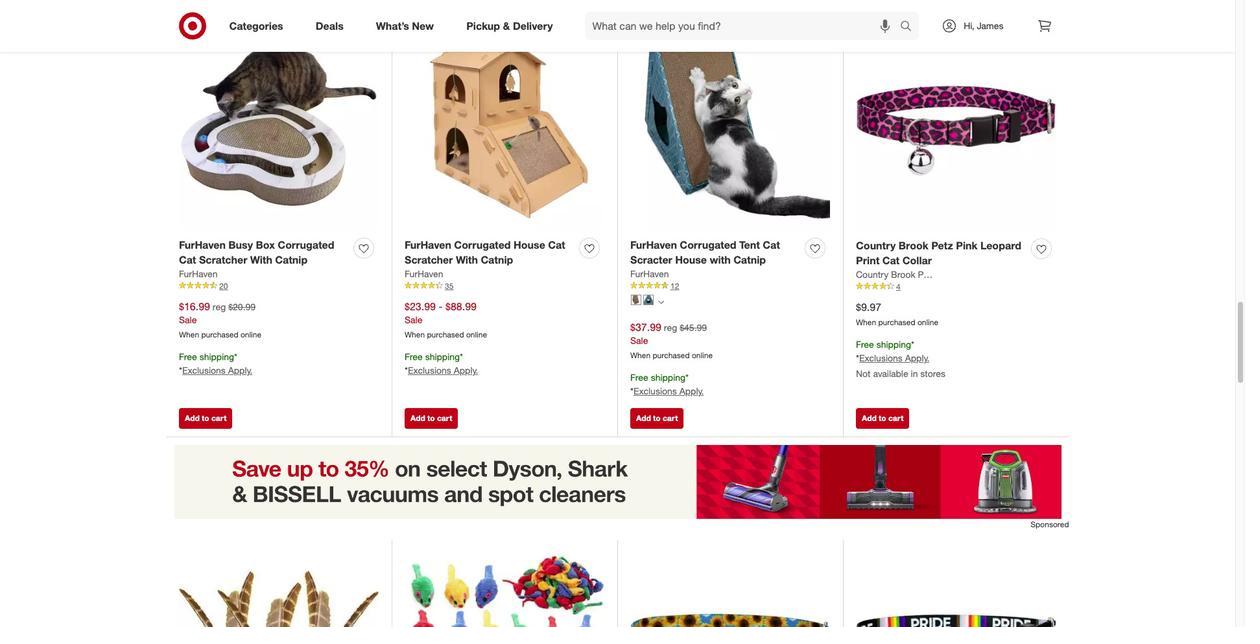 Task type: describe. For each thing, give the bounding box(es) containing it.
4 add to cart button from the left
[[856, 408, 910, 429]]

exclusions for with
[[408, 365, 451, 376]]

35
[[445, 281, 454, 291]]

categories link
[[218, 12, 300, 40]]

busy
[[229, 239, 253, 252]]

$37.99 reg $45.99 sale when purchased online
[[631, 321, 713, 361]]

sponsored
[[1031, 520, 1069, 530]]

20
[[219, 281, 228, 291]]

advertisement region
[[166, 445, 1069, 519]]

4 add from the left
[[862, 414, 877, 423]]

available
[[873, 369, 909, 380]]

add for $16.99
[[185, 414, 200, 423]]

new
[[412, 19, 434, 32]]

$45.99
[[680, 322, 707, 333]]

add to cart for $16.99
[[185, 414, 227, 423]]

what's new
[[376, 19, 434, 32]]

pickup
[[467, 19, 500, 32]]

furhaven corrugated house cat scratcher with catnip
[[405, 239, 565, 266]]

20 link
[[179, 281, 379, 292]]

purchased for furhaven corrugated house cat scratcher with catnip
[[427, 330, 464, 340]]

pickup & delivery link
[[455, 12, 569, 40]]

4
[[896, 282, 901, 292]]

cart for $16.99
[[211, 414, 227, 423]]

delivery
[[513, 19, 553, 32]]

$16.99 reg $20.99 sale when purchased online
[[179, 300, 261, 340]]

furhaven corrugated house cat scratcher with catnip link
[[405, 238, 574, 268]]

james
[[977, 20, 1004, 31]]

furhaven link for cat
[[179, 268, 218, 281]]

deals
[[316, 19, 344, 32]]

furhaven for furhaven link corresponding to scratcher
[[405, 268, 443, 279]]

free for furhaven corrugated house cat scratcher with catnip
[[405, 352, 423, 363]]

furhaven for cat's furhaven link
[[179, 268, 218, 279]]

exclusions apply. button for furhaven corrugated house cat scratcher with catnip
[[408, 365, 478, 378]]

$9.97 when purchased online
[[856, 301, 939, 328]]

$20.99
[[228, 301, 256, 312]]

free for country brook petz pink leopard print cat collar
[[856, 339, 874, 351]]

country for country brook petz
[[856, 269, 889, 280]]

cat inside furhaven corrugated house cat scratcher with catnip
[[548, 239, 565, 252]]

furhaven for scracter's furhaven link
[[631, 268, 669, 279]]

scratcher inside furhaven busy box corrugated cat scratcher with catnip
[[199, 253, 247, 266]]

all colors image
[[658, 300, 664, 306]]

country for country brook petz pink leopard print cat collar
[[856, 239, 896, 252]]

categories
[[229, 19, 283, 32]]

free shipping * * exclusions apply. for $23.99
[[405, 352, 478, 376]]

what's
[[376, 19, 409, 32]]

$23.99 - $88.99 sale when purchased online
[[405, 300, 487, 340]]

35 link
[[405, 281, 605, 292]]

country brook petz link
[[856, 268, 936, 281]]

exclusions for scratcher
[[182, 365, 226, 376]]

4 add to cart from the left
[[862, 414, 904, 423]]

cat inside furhaven corrugated tent cat scracter house with catnip
[[763, 239, 780, 252]]

when for furhaven busy box corrugated cat scratcher with catnip
[[179, 330, 199, 340]]

shipping for house
[[651, 373, 686, 384]]

catnip for furhaven corrugated tent cat scracter house with catnip
[[734, 253, 766, 266]]

when inside $9.97 when purchased online
[[856, 318, 876, 328]]

free for furhaven corrugated tent cat scracter house with catnip
[[631, 373, 649, 384]]

to for $37.99
[[653, 414, 661, 423]]

cart for $37.99
[[663, 414, 678, 423]]

in
[[911, 369, 918, 380]]

12 link
[[631, 281, 830, 292]]

corrugated for furhaven corrugated tent cat scracter house with catnip
[[680, 239, 737, 252]]

seaglass image
[[643, 295, 654, 306]]

reg for $37.99
[[664, 322, 677, 333]]

search button
[[895, 12, 926, 43]]

add to cart button for $16.99
[[179, 408, 232, 429]]

apply. for cat
[[905, 353, 930, 364]]

all colors element
[[658, 298, 664, 306]]

purchased for furhaven corrugated tent cat scracter house with catnip
[[653, 351, 690, 361]]

$9.97
[[856, 301, 882, 314]]

furhaven for furhaven busy box corrugated cat scratcher with catnip
[[179, 239, 226, 252]]

catnip for furhaven busy box corrugated cat scratcher with catnip
[[275, 253, 308, 266]]

add to cart button for $23.99
[[405, 408, 458, 429]]

add to cart button for $37.99
[[631, 408, 684, 429]]



Task type: locate. For each thing, give the bounding box(es) containing it.
free down $16.99 reg $20.99 sale when purchased online
[[179, 352, 197, 363]]

furhaven corrugated tent cat scracter house with catnip link
[[631, 238, 800, 268]]

country brook petz
[[856, 269, 936, 280]]

country brook petz pride cat collar image
[[856, 554, 1057, 628], [856, 554, 1057, 628]]

brook up 4
[[891, 269, 916, 280]]

apply. inside the free shipping * * exclusions apply. not available in stores
[[905, 353, 930, 364]]

add
[[185, 414, 200, 423], [411, 414, 425, 423], [636, 414, 651, 423], [862, 414, 877, 423]]

hi,
[[964, 20, 975, 31]]

online
[[918, 318, 939, 328], [241, 330, 261, 340], [466, 330, 487, 340], [692, 351, 713, 361]]

exclusions apply. button for furhaven busy box corrugated cat scratcher with catnip
[[182, 365, 253, 378]]

house inside furhaven corrugated tent cat scracter house with catnip
[[675, 253, 707, 266]]

shipping down $23.99 - $88.99 sale when purchased online
[[425, 352, 460, 363]]

shipping up available
[[877, 339, 911, 351]]

free shipping * * exclusions apply. not available in stores
[[856, 339, 946, 380]]

2 with from the left
[[456, 253, 478, 266]]

0 horizontal spatial with
[[250, 253, 272, 266]]

0 vertical spatial brook
[[899, 239, 929, 252]]

petz
[[932, 239, 953, 252], [918, 269, 936, 280]]

petz for country brook petz
[[918, 269, 936, 280]]

0 vertical spatial house
[[514, 239, 545, 252]]

cart
[[211, 414, 227, 423], [437, 414, 452, 423], [663, 414, 678, 423], [889, 414, 904, 423]]

2 cart from the left
[[437, 414, 452, 423]]

2 add from the left
[[411, 414, 425, 423]]

shipping down $16.99 reg $20.99 sale when purchased online
[[200, 352, 234, 363]]

2 horizontal spatial catnip
[[734, 253, 766, 266]]

online inside $16.99 reg $20.99 sale when purchased online
[[241, 330, 261, 340]]

online up the free shipping * * exclusions apply. not available in stores
[[918, 318, 939, 328]]

online down the $88.99
[[466, 330, 487, 340]]

when down $23.99
[[405, 330, 425, 340]]

shipping
[[877, 339, 911, 351], [200, 352, 234, 363], [425, 352, 460, 363], [651, 373, 686, 384]]

sale for $23.99
[[405, 315, 423, 326]]

online inside $9.97 when purchased online
[[918, 318, 939, 328]]

0 horizontal spatial free shipping * * exclusions apply.
[[179, 352, 253, 376]]

online down $20.99
[[241, 330, 261, 340]]

petz for country brook petz pink leopard print cat collar
[[932, 239, 953, 252]]

when down $16.99
[[179, 330, 199, 340]]

catnip up 20 link
[[275, 253, 308, 266]]

sale for $37.99
[[631, 336, 648, 347]]

when inside $37.99 reg $45.99 sale when purchased online
[[631, 351, 651, 361]]

furhaven link down scracter
[[631, 268, 669, 281]]

catnip down tent
[[734, 253, 766, 266]]

to for $23.99
[[428, 414, 435, 423]]

furhaven link up $23.99
[[405, 268, 443, 281]]

furhaven up 35
[[405, 239, 451, 252]]

0 vertical spatial petz
[[932, 239, 953, 252]]

sale
[[179, 315, 197, 326], [405, 315, 423, 326], [631, 336, 648, 347]]

$16.99
[[179, 300, 210, 313]]

country brook petz pink leopard print cat collar image
[[856, 31, 1057, 231], [856, 31, 1057, 231]]

what's new link
[[365, 12, 450, 40]]

furhaven corrugated tent cat scracter house with catnip
[[631, 239, 780, 266]]

add for $37.99
[[636, 414, 651, 423]]

2 to from the left
[[428, 414, 435, 423]]

add to cart
[[185, 414, 227, 423], [411, 414, 452, 423], [636, 414, 678, 423], [862, 414, 904, 423]]

12
[[671, 281, 679, 291]]

1 country from the top
[[856, 239, 896, 252]]

online for furhaven corrugated tent cat scracter house with catnip
[[692, 351, 713, 361]]

when
[[856, 318, 876, 328], [179, 330, 199, 340], [405, 330, 425, 340], [631, 351, 651, 361]]

1 corrugated from the left
[[278, 239, 334, 252]]

cat inside the country brook petz pink leopard print cat collar
[[883, 254, 900, 267]]

exclusions apply. button down $23.99 - $88.99 sale when purchased online
[[408, 365, 478, 378]]

reg inside $16.99 reg $20.99 sale when purchased online
[[213, 301, 226, 312]]

4 to from the left
[[879, 414, 887, 423]]

house inside furhaven corrugated house cat scratcher with catnip
[[514, 239, 545, 252]]

2 scratcher from the left
[[405, 253, 453, 266]]

3 corrugated from the left
[[680, 239, 737, 252]]

furhaven link
[[179, 268, 218, 281], [405, 268, 443, 281], [631, 268, 669, 281]]

apply. for with
[[680, 386, 704, 397]]

collar
[[903, 254, 932, 267]]

corrugated inside furhaven busy box corrugated cat scratcher with catnip
[[278, 239, 334, 252]]

corrugated
[[278, 239, 334, 252], [454, 239, 511, 252], [680, 239, 737, 252]]

exclusions apply. button down $16.99 reg $20.99 sale when purchased online
[[182, 365, 253, 378]]

free shipping * * exclusions apply. down $23.99 - $88.99 sale when purchased online
[[405, 352, 478, 376]]

0 horizontal spatial house
[[514, 239, 545, 252]]

with up 35 link
[[456, 253, 478, 266]]

exclusions apply. button down $37.99 reg $45.99 sale when purchased online
[[634, 385, 704, 398]]

brook for country brook petz
[[891, 269, 916, 280]]

free shipping * * exclusions apply.
[[179, 352, 253, 376], [405, 352, 478, 376], [631, 373, 704, 397]]

sale down $16.99
[[179, 315, 197, 326]]

add to cart for $37.99
[[636, 414, 678, 423]]

free down $37.99 reg $45.99 sale when purchased online
[[631, 373, 649, 384]]

exclusions apply. button for furhaven corrugated tent cat scracter house with catnip
[[634, 385, 704, 398]]

scracter
[[631, 253, 673, 266]]

1 horizontal spatial sale
[[405, 315, 423, 326]]

leopard
[[981, 239, 1022, 252]]

1 horizontal spatial catnip
[[481, 253, 513, 266]]

cat inside furhaven busy box corrugated cat scratcher with catnip
[[179, 253, 196, 266]]

country up print
[[856, 239, 896, 252]]

0 horizontal spatial sale
[[179, 315, 197, 326]]

country brook petz pink leopard print cat collar link
[[856, 239, 1026, 268]]

2 add to cart from the left
[[411, 414, 452, 423]]

purchased inside $16.99 reg $20.99 sale when purchased online
[[201, 330, 238, 340]]

exclusions for print
[[859, 353, 903, 364]]

furhaven link up $16.99
[[179, 268, 218, 281]]

to for $16.99
[[202, 414, 209, 423]]

1 vertical spatial house
[[675, 253, 707, 266]]

apply. for with
[[228, 365, 253, 376]]

corrugated for furhaven corrugated house cat scratcher with catnip
[[454, 239, 511, 252]]

sale inside $37.99 reg $45.99 sale when purchased online
[[631, 336, 648, 347]]

catnip inside furhaven corrugated tent cat scracter house with catnip
[[734, 253, 766, 266]]

0 horizontal spatial scratcher
[[199, 253, 247, 266]]

corrugated inside furhaven corrugated house cat scratcher with catnip
[[454, 239, 511, 252]]

1 cart from the left
[[211, 414, 227, 423]]

apply. for catnip
[[454, 365, 478, 376]]

when for furhaven corrugated tent cat scracter house with catnip
[[631, 351, 651, 361]]

online for furhaven corrugated house cat scratcher with catnip
[[466, 330, 487, 340]]

apply. down $23.99 - $88.99 sale when purchased online
[[454, 365, 478, 376]]

furhaven up scracter
[[631, 239, 677, 252]]

purchased inside $23.99 - $88.99 sale when purchased online
[[427, 330, 464, 340]]

catnip inside furhaven busy box corrugated cat scratcher with catnip
[[275, 253, 308, 266]]

purchased down '-'
[[427, 330, 464, 340]]

1 furhaven link from the left
[[179, 268, 218, 281]]

*
[[911, 339, 915, 351], [234, 352, 237, 363], [460, 352, 463, 363], [856, 353, 859, 364], [179, 365, 182, 376], [405, 365, 408, 376], [686, 373, 689, 384], [631, 386, 634, 397]]

1 horizontal spatial scratcher
[[405, 253, 453, 266]]

1 add to cart from the left
[[185, 414, 227, 423]]

shipping for with
[[425, 352, 460, 363]]

house up 35 link
[[514, 239, 545, 252]]

add to cart button
[[179, 408, 232, 429], [405, 408, 458, 429], [631, 408, 684, 429], [856, 408, 910, 429]]

1 vertical spatial reg
[[664, 322, 677, 333]]

pink
[[956, 239, 978, 252]]

furhaven
[[179, 239, 226, 252], [405, 239, 451, 252], [631, 239, 677, 252], [179, 268, 218, 279], [405, 268, 443, 279], [631, 268, 669, 279]]

0 vertical spatial reg
[[213, 301, 226, 312]]

catnip up 35 link
[[481, 253, 513, 266]]

4 link
[[856, 281, 1057, 293]]

shipping for scratcher
[[200, 352, 234, 363]]

hi, james
[[964, 20, 1004, 31]]

1 horizontal spatial free shipping * * exclusions apply.
[[405, 352, 478, 376]]

scratcher
[[199, 253, 247, 266], [405, 253, 453, 266]]

1 horizontal spatial reg
[[664, 322, 677, 333]]

free shipping * * exclusions apply. down $37.99 reg $45.99 sale when purchased online
[[631, 373, 704, 397]]

exclusions down $16.99 reg $20.99 sale when purchased online
[[182, 365, 226, 376]]

add for $23.99
[[411, 414, 425, 423]]

purchased
[[879, 318, 916, 328], [201, 330, 238, 340], [427, 330, 464, 340], [653, 351, 690, 361]]

3 to from the left
[[653, 414, 661, 423]]

free up not
[[856, 339, 874, 351]]

cat
[[548, 239, 565, 252], [763, 239, 780, 252], [179, 253, 196, 266], [883, 254, 900, 267]]

box
[[256, 239, 275, 252]]

1 add from the left
[[185, 414, 200, 423]]

okuna outpost 60 pack mice toys for cat, colorful mouse rattles for pets, 4 colors (2 x 0.7 in) image
[[405, 554, 605, 628], [405, 554, 605, 628]]

exclusions
[[859, 353, 903, 364], [182, 365, 226, 376], [408, 365, 451, 376], [634, 386, 677, 397]]

catnip
[[275, 253, 308, 266], [481, 253, 513, 266], [734, 253, 766, 266]]

&
[[503, 19, 510, 32]]

$23.99
[[405, 300, 436, 313]]

sale inside $23.99 - $88.99 sale when purchased online
[[405, 315, 423, 326]]

1 vertical spatial petz
[[918, 269, 936, 280]]

country down print
[[856, 269, 889, 280]]

apply.
[[905, 353, 930, 364], [228, 365, 253, 376], [454, 365, 478, 376], [680, 386, 704, 397]]

petz left pink
[[932, 239, 953, 252]]

brook
[[899, 239, 929, 252], [891, 269, 916, 280]]

1 with from the left
[[250, 253, 272, 266]]

shipping inside the free shipping * * exclusions apply. not available in stores
[[877, 339, 911, 351]]

exclusions down $23.99 - $88.99 sale when purchased online
[[408, 365, 451, 376]]

furhaven up $23.99
[[405, 268, 443, 279]]

reg inside $37.99 reg $45.99 sale when purchased online
[[664, 322, 677, 333]]

1 add to cart button from the left
[[179, 408, 232, 429]]

purchased down $20.99
[[201, 330, 238, 340]]

2 furhaven link from the left
[[405, 268, 443, 281]]

corrugated right box
[[278, 239, 334, 252]]

brook for country brook petz pink leopard print cat collar
[[899, 239, 929, 252]]

free inside the free shipping * * exclusions apply. not available in stores
[[856, 339, 874, 351]]

furhaven down scracter
[[631, 268, 669, 279]]

reg down 20
[[213, 301, 226, 312]]

purchased down $45.99 at the right of page
[[653, 351, 690, 361]]

sale down $23.99
[[405, 315, 423, 326]]

1 horizontal spatial corrugated
[[454, 239, 511, 252]]

furhaven busy box corrugated cat scratcher with catnip link
[[179, 238, 348, 268]]

print
[[856, 254, 880, 267]]

tent
[[740, 239, 760, 252]]

2 catnip from the left
[[481, 253, 513, 266]]

2 corrugated from the left
[[454, 239, 511, 252]]

4 cart from the left
[[889, 414, 904, 423]]

furhaven link for scratcher
[[405, 268, 443, 281]]

furhaven inside furhaven corrugated house cat scratcher with catnip
[[405, 239, 451, 252]]

1 vertical spatial brook
[[891, 269, 916, 280]]

stores
[[921, 369, 946, 380]]

0 vertical spatial country
[[856, 239, 896, 252]]

2 horizontal spatial sale
[[631, 336, 648, 347]]

furhaven left busy
[[179, 239, 226, 252]]

1 horizontal spatial furhaven link
[[405, 268, 443, 281]]

2 horizontal spatial corrugated
[[680, 239, 737, 252]]

country
[[856, 239, 896, 252], [856, 269, 889, 280]]

scratcher down busy
[[199, 253, 247, 266]]

scratcher inside furhaven corrugated house cat scratcher with catnip
[[405, 253, 453, 266]]

country inside the country brook petz pink leopard print cat collar
[[856, 239, 896, 252]]

free shipping * * exclusions apply. for $16.99
[[179, 352, 253, 376]]

exclusions inside the free shipping * * exclusions apply. not available in stores
[[859, 353, 903, 364]]

online for furhaven busy box corrugated cat scratcher with catnip
[[241, 330, 261, 340]]

0 horizontal spatial furhaven link
[[179, 268, 218, 281]]

corrugated inside furhaven corrugated tent cat scracter house with catnip
[[680, 239, 737, 252]]

2 add to cart button from the left
[[405, 408, 458, 429]]

free down $23.99 - $88.99 sale when purchased online
[[405, 352, 423, 363]]

$88.99
[[446, 300, 477, 313]]

pickup & delivery
[[467, 19, 553, 32]]

exclusions down $37.99 reg $45.99 sale when purchased online
[[634, 386, 677, 397]]

with inside furhaven corrugated house cat scratcher with catnip
[[456, 253, 478, 266]]

furhaven for furhaven corrugated house cat scratcher with catnip
[[405, 239, 451, 252]]

with
[[710, 253, 731, 266]]

catnip inside furhaven corrugated house cat scratcher with catnip
[[481, 253, 513, 266]]

furhaven busy box corrugated cat scratcher with catnip
[[179, 239, 334, 266]]

apply. down $16.99 reg $20.99 sale when purchased online
[[228, 365, 253, 376]]

exclusions for house
[[634, 386, 677, 397]]

corrugated up with
[[680, 239, 737, 252]]

3 pack of go cat kitty kopters by da bird image
[[179, 554, 379, 628], [179, 554, 379, 628]]

cart for $23.99
[[437, 414, 452, 423]]

free shipping * * exclusions apply. for $37.99
[[631, 373, 704, 397]]

when down $37.99
[[631, 351, 651, 361]]

1 horizontal spatial with
[[456, 253, 478, 266]]

sale inside $16.99 reg $20.99 sale when purchased online
[[179, 315, 197, 326]]

reg
[[213, 301, 226, 312], [664, 322, 677, 333]]

apply. down $37.99 reg $45.99 sale when purchased online
[[680, 386, 704, 397]]

exclusions apply. button up available
[[859, 352, 930, 365]]

0 horizontal spatial reg
[[213, 301, 226, 312]]

sale down $37.99
[[631, 336, 648, 347]]

2 country from the top
[[856, 269, 889, 280]]

apply. up in
[[905, 353, 930, 364]]

with inside furhaven busy box corrugated cat scratcher with catnip
[[250, 253, 272, 266]]

petz inside the country brook petz pink leopard print cat collar
[[932, 239, 953, 252]]

3 add to cart button from the left
[[631, 408, 684, 429]]

when inside $16.99 reg $20.99 sale when purchased online
[[179, 330, 199, 340]]

online down $45.99 at the right of page
[[692, 351, 713, 361]]

brook up collar
[[899, 239, 929, 252]]

2 horizontal spatial furhaven link
[[631, 268, 669, 281]]

exclusions up available
[[859, 353, 903, 364]]

$37.99
[[631, 321, 662, 334]]

free shipping * * exclusions apply. down $16.99 reg $20.99 sale when purchased online
[[179, 352, 253, 376]]

reg for $16.99
[[213, 301, 226, 312]]

3 catnip from the left
[[734, 253, 766, 266]]

-
[[439, 300, 443, 313]]

purchased for furhaven busy box corrugated cat scratcher with catnip
[[201, 330, 238, 340]]

house left with
[[675, 253, 707, 266]]

furhaven corrugated house cat scratcher with catnip image
[[405, 31, 605, 230], [405, 31, 605, 230]]

deals link
[[305, 12, 360, 40]]

free
[[856, 339, 874, 351], [179, 352, 197, 363], [405, 352, 423, 363], [631, 373, 649, 384]]

purchased inside $9.97 when purchased online
[[879, 318, 916, 328]]

brook inside the country brook petz pink leopard print cat collar
[[899, 239, 929, 252]]

3 cart from the left
[[663, 414, 678, 423]]

to
[[202, 414, 209, 423], [428, 414, 435, 423], [653, 414, 661, 423], [879, 414, 887, 423]]

furhaven busy box corrugated cat scratcher with catnip image
[[179, 31, 379, 230], [179, 31, 379, 230]]

purchased inside $37.99 reg $45.99 sale when purchased online
[[653, 351, 690, 361]]

3 furhaven link from the left
[[631, 268, 669, 281]]

sale for $16.99
[[179, 315, 197, 326]]

add to cart for $23.99
[[411, 414, 452, 423]]

online inside $37.99 reg $45.99 sale when purchased online
[[692, 351, 713, 361]]

free for furhaven busy box corrugated cat scratcher with catnip
[[179, 352, 197, 363]]

reg left $45.99 at the right of page
[[664, 322, 677, 333]]

not
[[856, 369, 871, 380]]

corrugated up 35 link
[[454, 239, 511, 252]]

1 to from the left
[[202, 414, 209, 423]]

when for furhaven corrugated house cat scratcher with catnip
[[405, 330, 425, 340]]

furhaven up $16.99
[[179, 268, 218, 279]]

country brook petz pink leopard print cat collar
[[856, 239, 1022, 267]]

with
[[250, 253, 272, 266], [456, 253, 478, 266]]

purchased down $9.97
[[879, 318, 916, 328]]

1 vertical spatial country
[[856, 269, 889, 280]]

shipping down $37.99 reg $45.99 sale when purchased online
[[651, 373, 686, 384]]

furhaven inside furhaven corrugated tent cat scracter house with catnip
[[631, 239, 677, 252]]

0 horizontal spatial corrugated
[[278, 239, 334, 252]]

country brook petz - sunflowers cat collar image
[[631, 554, 830, 628], [631, 554, 830, 628]]

scratcher up 35
[[405, 253, 453, 266]]

0 horizontal spatial catnip
[[275, 253, 308, 266]]

with down box
[[250, 253, 272, 266]]

exclusions apply. button
[[859, 352, 930, 365], [182, 365, 253, 378], [408, 365, 478, 378], [634, 385, 704, 398]]

when down $9.97
[[856, 318, 876, 328]]

What can we help you find? suggestions appear below search field
[[585, 12, 904, 40]]

search
[[895, 20, 926, 33]]

online inside $23.99 - $88.99 sale when purchased online
[[466, 330, 487, 340]]

furhaven inside furhaven busy box corrugated cat scratcher with catnip
[[179, 239, 226, 252]]

1 catnip from the left
[[275, 253, 308, 266]]

house
[[514, 239, 545, 252], [675, 253, 707, 266]]

3 add from the left
[[636, 414, 651, 423]]

tan image
[[631, 295, 642, 306]]

furhaven corrugated tent cat scracter house with catnip image
[[631, 31, 830, 230], [631, 31, 830, 230]]

petz down collar
[[918, 269, 936, 280]]

2 horizontal spatial free shipping * * exclusions apply.
[[631, 373, 704, 397]]

3 add to cart from the left
[[636, 414, 678, 423]]

furhaven link for scracter
[[631, 268, 669, 281]]

1 scratcher from the left
[[199, 253, 247, 266]]

when inside $23.99 - $88.99 sale when purchased online
[[405, 330, 425, 340]]

furhaven for furhaven corrugated tent cat scracter house with catnip
[[631, 239, 677, 252]]

1 horizontal spatial house
[[675, 253, 707, 266]]

shipping for print
[[877, 339, 911, 351]]



Task type: vqa. For each thing, say whether or not it's contained in the screenshot.
1st The Out from right
no



